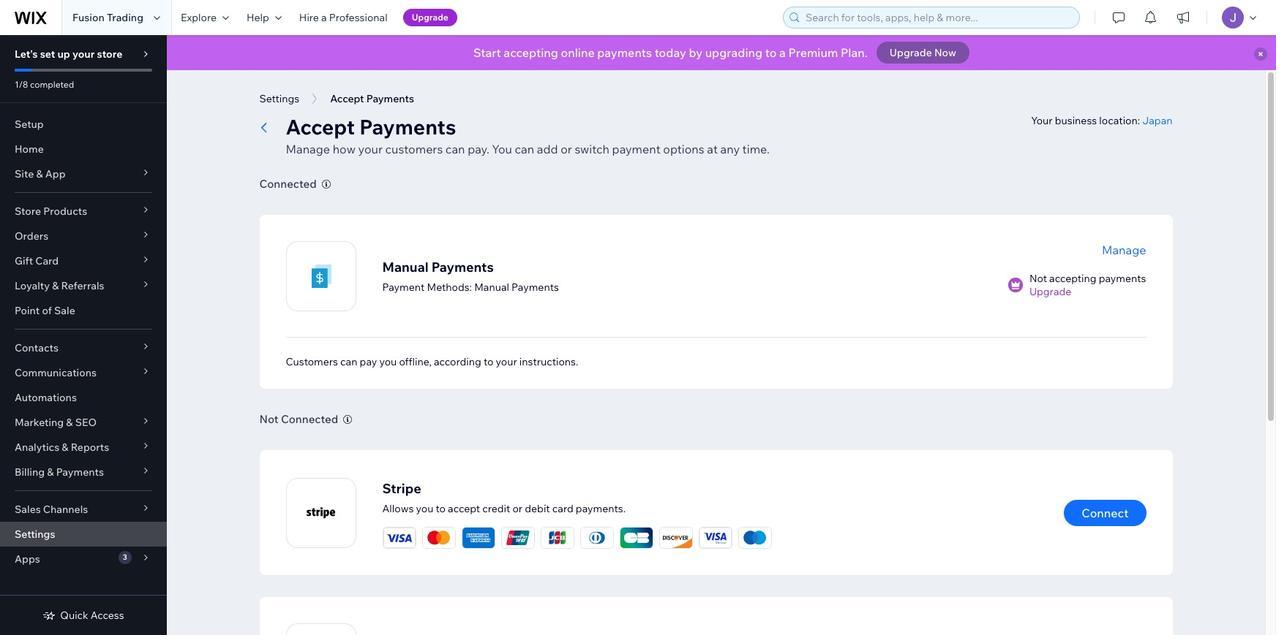 Task type: describe. For each thing, give the bounding box(es) containing it.
stripe
[[382, 481, 421, 498]]

let's set up your store
[[15, 48, 122, 61]]

card
[[35, 255, 59, 268]]

point of sale link
[[0, 299, 167, 323]]

location:
[[1099, 114, 1140, 127]]

upgrade link
[[1029, 285, 1146, 299]]

1 horizontal spatial can
[[445, 142, 465, 157]]

help button
[[238, 0, 290, 35]]

today
[[655, 45, 686, 60]]

loyalty
[[15, 280, 50, 293]]

apps
[[15, 553, 40, 566]]

customers
[[385, 142, 443, 157]]

diners image
[[581, 528, 613, 549]]

connect
[[1082, 506, 1129, 521]]

your
[[1031, 114, 1053, 127]]

2 horizontal spatial your
[[496, 356, 517, 369]]

access
[[91, 610, 124, 623]]

upgrade for upgrade
[[412, 12, 448, 23]]

quick
[[60, 610, 88, 623]]

options
[[663, 142, 704, 157]]

setup link
[[0, 112, 167, 137]]

customers
[[286, 356, 338, 369]]

payment
[[382, 281, 425, 294]]

not accepting payments upgrade
[[1029, 272, 1146, 299]]

analytics & reports
[[15, 441, 109, 454]]

& for analytics
[[62, 441, 68, 454]]

accept
[[286, 114, 355, 140]]

payments inside alert
[[597, 45, 652, 60]]

switch
[[575, 142, 610, 157]]

trading
[[107, 11, 143, 24]]

1 vertical spatial to
[[484, 356, 493, 369]]

upgrading
[[705, 45, 763, 60]]

instructions.
[[519, 356, 578, 369]]

1 vertical spatial manage
[[1102, 243, 1146, 258]]

& for billing
[[47, 466, 54, 479]]

payments inside the not accepting payments upgrade
[[1099, 272, 1146, 285]]

sales channels button
[[0, 498, 167, 522]]

completed
[[30, 79, 74, 90]]

up
[[57, 48, 70, 61]]

plan.
[[841, 45, 868, 60]]

billing & payments button
[[0, 460, 167, 485]]

orders button
[[0, 224, 167, 249]]

orders
[[15, 230, 48, 243]]

loyalty & referrals button
[[0, 274, 167, 299]]

to inside stripe allows you to accept credit or debit card payments.
[[436, 503, 446, 516]]

settings for settings button
[[259, 92, 299, 105]]

start accepting online payments today by upgrading to a premium plan.
[[473, 45, 868, 60]]

you
[[492, 142, 512, 157]]

at
[[707, 142, 718, 157]]

let's
[[15, 48, 38, 61]]

start accepting online payments today by upgrading to a premium plan. alert
[[167, 35, 1276, 70]]

manual payments payment methods: manual payments
[[382, 259, 559, 294]]

add
[[537, 142, 558, 157]]

offline,
[[399, 356, 432, 369]]

point of sale
[[15, 304, 75, 318]]

gift card
[[15, 255, 59, 268]]

payments.
[[576, 503, 626, 516]]

marketing
[[15, 416, 64, 430]]

not for not connected
[[259, 413, 278, 427]]

quick access button
[[43, 610, 124, 623]]

fusion trading
[[72, 11, 143, 24]]

pay.
[[468, 142, 489, 157]]

electron image
[[699, 528, 731, 549]]

by
[[689, 45, 702, 60]]

communications button
[[0, 361, 167, 386]]

japan
[[1142, 114, 1173, 127]]

0 vertical spatial manual
[[382, 259, 429, 275]]

accepting for not
[[1049, 272, 1096, 285]]

site & app
[[15, 168, 66, 181]]

home link
[[0, 137, 167, 162]]

payments inside accept payments manage how your customers can pay. you can add or switch payment options at any time.
[[359, 114, 456, 140]]

billing
[[15, 466, 45, 479]]

marketing & seo button
[[0, 410, 167, 435]]

upgrade inside the not accepting payments upgrade
[[1029, 285, 1071, 299]]

hire
[[299, 11, 319, 24]]

home
[[15, 143, 44, 156]]

chinaunionpay image
[[502, 528, 534, 549]]

of
[[42, 304, 52, 318]]

payment
[[612, 142, 661, 157]]

or inside stripe allows you to accept credit or debit card payments.
[[513, 503, 523, 516]]

hire a professional link
[[290, 0, 396, 35]]

settings button
[[252, 88, 307, 110]]

contacts button
[[0, 336, 167, 361]]

& for marketing
[[66, 416, 73, 430]]

store
[[97, 48, 122, 61]]

point
[[15, 304, 40, 318]]

now
[[934, 46, 956, 59]]

sidebar element
[[0, 35, 167, 636]]

you inside stripe allows you to accept credit or debit card payments.
[[416, 503, 433, 516]]



Task type: vqa. For each thing, say whether or not it's contained in the screenshot.
Store Products
yes



Task type: locate. For each thing, give the bounding box(es) containing it.
2 horizontal spatial to
[[765, 45, 777, 60]]

1 vertical spatial a
[[779, 45, 786, 60]]

0 vertical spatial not
[[1029, 272, 1047, 285]]

upgrade inside start accepting online payments today by upgrading to a premium plan. alert
[[890, 46, 932, 59]]

2 horizontal spatial upgrade
[[1029, 285, 1071, 299]]

0 horizontal spatial upgrade
[[412, 12, 448, 23]]

a left premium
[[779, 45, 786, 60]]

to inside alert
[[765, 45, 777, 60]]

a right hire
[[321, 11, 327, 24]]

0 vertical spatial your
[[72, 48, 95, 61]]

discover image
[[660, 528, 692, 549]]

store
[[15, 205, 41, 218]]

0 horizontal spatial settings
[[15, 528, 55, 541]]

& left seo
[[66, 416, 73, 430]]

1 horizontal spatial manage
[[1102, 243, 1146, 258]]

payments left today
[[597, 45, 652, 60]]

automations
[[15, 391, 77, 405]]

analytics & reports button
[[0, 435, 167, 460]]

contacts
[[15, 342, 59, 355]]

communications
[[15, 367, 97, 380]]

0 vertical spatial a
[[321, 11, 327, 24]]

not
[[1029, 272, 1047, 285], [259, 413, 278, 427]]

debit
[[525, 503, 550, 516]]

& right billing
[[47, 466, 54, 479]]

1 vertical spatial your
[[358, 142, 383, 157]]

hire a professional
[[299, 11, 388, 24]]

visa image
[[383, 528, 415, 549]]

not inside the not accepting payments upgrade
[[1029, 272, 1047, 285]]

a
[[321, 11, 327, 24], [779, 45, 786, 60]]

you right pay
[[379, 356, 397, 369]]

app
[[45, 168, 66, 181]]

1 vertical spatial manual
[[474, 281, 509, 294]]

payments down manage 'button' at the right top of page
[[1099, 272, 1146, 285]]

products
[[43, 205, 87, 218]]

0 horizontal spatial a
[[321, 11, 327, 24]]

1 horizontal spatial upgrade
[[890, 46, 932, 59]]

1 horizontal spatial to
[[484, 356, 493, 369]]

1 horizontal spatial settings
[[259, 92, 299, 105]]

0 horizontal spatial can
[[340, 356, 357, 369]]

connected down accept in the left top of the page
[[259, 177, 317, 191]]

1 vertical spatial or
[[513, 503, 523, 516]]

0 horizontal spatial to
[[436, 503, 446, 516]]

Search for tools, apps, help & more... field
[[801, 7, 1075, 28]]

you right allows
[[416, 503, 433, 516]]

online
[[561, 45, 595, 60]]

1 vertical spatial payments
[[1099, 272, 1146, 285]]

payments inside popup button
[[56, 466, 104, 479]]

billing & payments
[[15, 466, 104, 479]]

mastercard image
[[423, 528, 455, 549]]

manual up payment
[[382, 259, 429, 275]]

1 vertical spatial settings
[[15, 528, 55, 541]]

settings inside settings link
[[15, 528, 55, 541]]

settings for settings link
[[15, 528, 55, 541]]

1 horizontal spatial you
[[416, 503, 433, 516]]

or
[[561, 142, 572, 157], [513, 503, 523, 516]]

1 horizontal spatial payments
[[1099, 272, 1146, 285]]

& right loyalty
[[52, 280, 59, 293]]

cartesbancaires image
[[620, 528, 652, 549]]

0 horizontal spatial accepting
[[504, 45, 558, 60]]

manage up the not accepting payments upgrade
[[1102, 243, 1146, 258]]

0 horizontal spatial manage
[[286, 142, 330, 157]]

accepting
[[504, 45, 558, 60], [1049, 272, 1096, 285]]

help
[[247, 11, 269, 24]]

maestro image
[[739, 528, 771, 549]]

setup
[[15, 118, 44, 131]]

1 horizontal spatial manual
[[474, 281, 509, 294]]

0 vertical spatial upgrade
[[412, 12, 448, 23]]

stripe allows you to accept credit or debit card payments.
[[382, 481, 626, 516]]

to right "upgrading"
[[765, 45, 777, 60]]

store products
[[15, 205, 87, 218]]

2 vertical spatial upgrade
[[1029, 285, 1071, 299]]

gift
[[15, 255, 33, 268]]

can left pay
[[340, 356, 357, 369]]

to right according
[[484, 356, 493, 369]]

0 horizontal spatial your
[[72, 48, 95, 61]]

0 vertical spatial payments
[[597, 45, 652, 60]]

1/8
[[15, 79, 28, 90]]

manual
[[382, 259, 429, 275], [474, 281, 509, 294]]

reports
[[71, 441, 109, 454]]

your right the 'up'
[[72, 48, 95, 61]]

0 vertical spatial or
[[561, 142, 572, 157]]

1/8 completed
[[15, 79, 74, 90]]

1 horizontal spatial or
[[561, 142, 572, 157]]

settings inside settings button
[[259, 92, 299, 105]]

2 vertical spatial to
[[436, 503, 446, 516]]

your business location: japan
[[1031, 114, 1173, 127]]

according
[[434, 356, 481, 369]]

card
[[552, 503, 573, 516]]

any
[[720, 142, 740, 157]]

0 vertical spatial you
[[379, 356, 397, 369]]

can left "pay." at top left
[[445, 142, 465, 157]]

channels
[[43, 503, 88, 517]]

allows
[[382, 503, 414, 516]]

upgrade now button
[[876, 42, 970, 64]]

1 horizontal spatial not
[[1029, 272, 1047, 285]]

your inside sidebar element
[[72, 48, 95, 61]]

jcb image
[[541, 528, 573, 549]]

0 vertical spatial manage
[[286, 142, 330, 157]]

your right the how at the left top of the page
[[358, 142, 383, 157]]

manage button
[[1102, 241, 1146, 259]]

accept payments manage how your customers can pay. you can add or switch payment options at any time.
[[286, 114, 770, 157]]

3
[[123, 553, 127, 563]]

0 horizontal spatial or
[[513, 503, 523, 516]]

or left debit
[[513, 503, 523, 516]]

0 vertical spatial accepting
[[504, 45, 558, 60]]

1 vertical spatial you
[[416, 503, 433, 516]]

1 horizontal spatial your
[[358, 142, 383, 157]]

not connected
[[259, 413, 338, 427]]

to left accept
[[436, 503, 446, 516]]

how
[[333, 142, 356, 157]]

seo
[[75, 416, 97, 430]]

manage down accept in the left top of the page
[[286, 142, 330, 157]]

settings up accept in the left top of the page
[[259, 92, 299, 105]]

2 vertical spatial your
[[496, 356, 517, 369]]

0 vertical spatial to
[[765, 45, 777, 60]]

can right you
[[515, 142, 534, 157]]

a inside alert
[[779, 45, 786, 60]]

fusion
[[72, 11, 104, 24]]

professional
[[329, 11, 388, 24]]

upgrade button
[[403, 9, 457, 26]]

set
[[40, 48, 55, 61]]

japan button
[[1142, 114, 1173, 127]]

upgrade now
[[890, 46, 956, 59]]

accept
[[448, 503, 480, 516]]

manage inside accept payments manage how your customers can pay. you can add or switch payment options at any time.
[[286, 142, 330, 157]]

time.
[[742, 142, 770, 157]]

automations link
[[0, 386, 167, 410]]

accepting inside the not accepting payments upgrade
[[1049, 272, 1096, 285]]

your left instructions.
[[496, 356, 517, 369]]

customers can pay you offline, according to your instructions.
[[286, 356, 578, 369]]

or right add
[[561, 142, 572, 157]]

& for site
[[36, 168, 43, 181]]

marketing & seo
[[15, 416, 97, 430]]

settings down sales
[[15, 528, 55, 541]]

upgrade for upgrade now
[[890, 46, 932, 59]]

settings link
[[0, 522, 167, 547]]

0 horizontal spatial payments
[[597, 45, 652, 60]]

methods:
[[427, 281, 472, 294]]

2 horizontal spatial can
[[515, 142, 534, 157]]

1 horizontal spatial a
[[779, 45, 786, 60]]

1 vertical spatial upgrade
[[890, 46, 932, 59]]

payments
[[359, 114, 456, 140], [432, 259, 494, 275], [512, 281, 559, 294], [56, 466, 104, 479]]

business
[[1055, 114, 1097, 127]]

1 horizontal spatial accepting
[[1049, 272, 1096, 285]]

0 vertical spatial connected
[[259, 177, 317, 191]]

0 horizontal spatial manual
[[382, 259, 429, 275]]

explore
[[181, 11, 217, 24]]

1 vertical spatial accepting
[[1049, 272, 1096, 285]]

premium
[[788, 45, 838, 60]]

sale
[[54, 304, 75, 318]]

manage
[[286, 142, 330, 157], [1102, 243, 1146, 258]]

site & app button
[[0, 162, 167, 187]]

& inside dropdown button
[[36, 168, 43, 181]]

& right site
[[36, 168, 43, 181]]

start
[[473, 45, 501, 60]]

accepting for start
[[504, 45, 558, 60]]

& left reports
[[62, 441, 68, 454]]

0 horizontal spatial not
[[259, 413, 278, 427]]

your inside accept payments manage how your customers can pay. you can add or switch payment options at any time.
[[358, 142, 383, 157]]

pay
[[360, 356, 377, 369]]

0 vertical spatial settings
[[259, 92, 299, 105]]

0 horizontal spatial you
[[379, 356, 397, 369]]

referrals
[[61, 280, 104, 293]]

connected down customers on the left bottom
[[281, 413, 338, 427]]

not for not accepting payments upgrade
[[1029, 272, 1047, 285]]

& for loyalty
[[52, 280, 59, 293]]

or inside accept payments manage how your customers can pay. you can add or switch payment options at any time.
[[561, 142, 572, 157]]

amex image
[[462, 528, 494, 549]]

accepting inside start accepting online payments today by upgrading to a premium plan. alert
[[504, 45, 558, 60]]

quick access
[[60, 610, 124, 623]]

1 vertical spatial connected
[[281, 413, 338, 427]]

can
[[445, 142, 465, 157], [515, 142, 534, 157], [340, 356, 357, 369]]

loyalty & referrals
[[15, 280, 104, 293]]

manual right methods: at top
[[474, 281, 509, 294]]

sales
[[15, 503, 41, 517]]

1 vertical spatial not
[[259, 413, 278, 427]]



